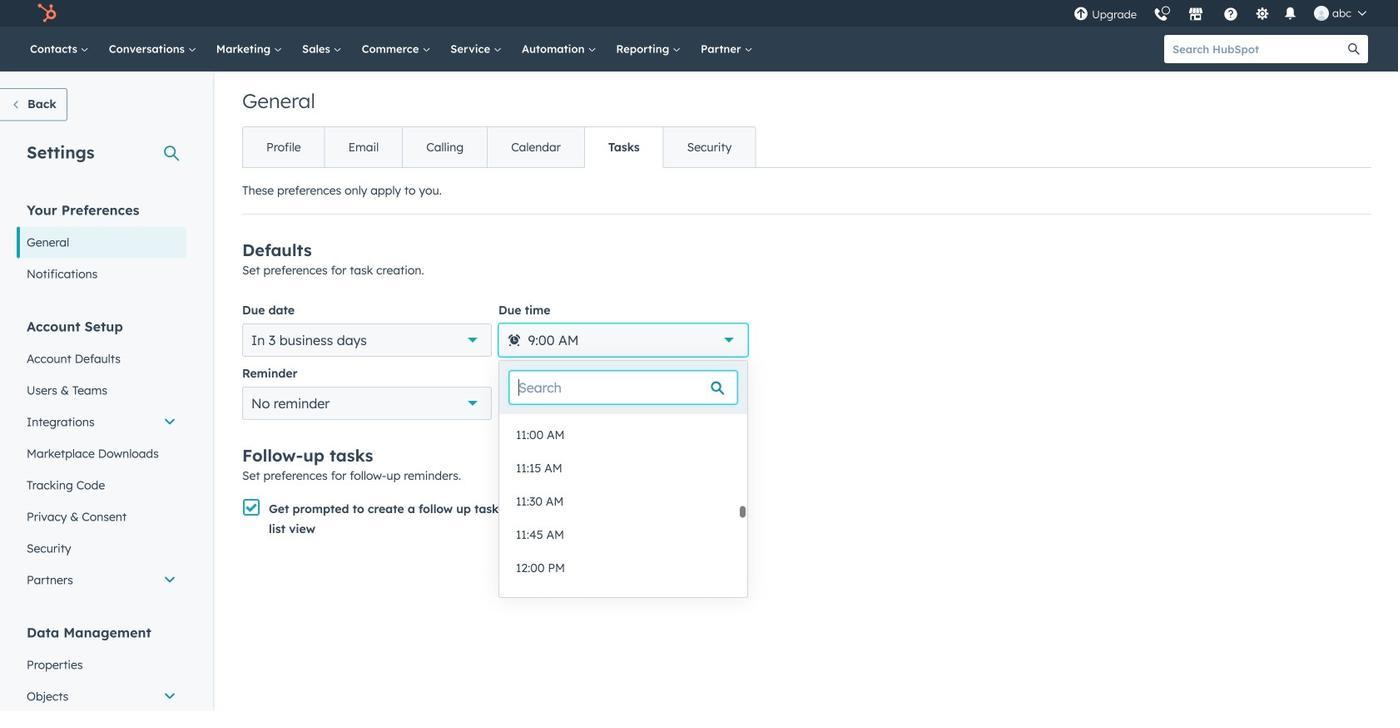 Task type: vqa. For each thing, say whether or not it's contained in the screenshot.
be to the middle
no



Task type: locate. For each thing, give the bounding box(es) containing it.
navigation
[[242, 127, 756, 168]]

account setup element
[[17, 318, 186, 597]]

menu
[[1066, 0, 1379, 27]]



Task type: describe. For each thing, give the bounding box(es) containing it.
Search search field
[[510, 371, 738, 405]]

marketplaces image
[[1189, 7, 1204, 22]]

Search HubSpot search field
[[1165, 35, 1340, 63]]

your preferences element
[[17, 201, 186, 290]]

grid grid
[[500, 385, 748, 619]]

gary orlando image
[[1315, 6, 1330, 21]]

data management element
[[17, 624, 186, 712]]



